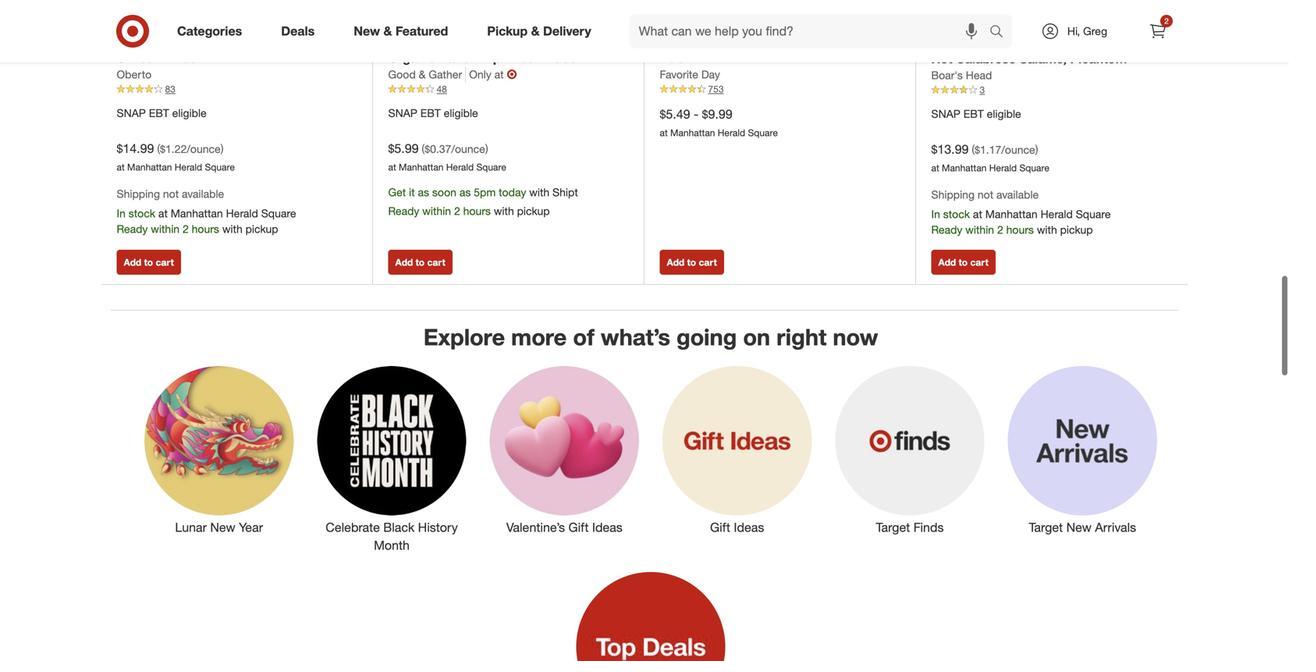 Task type: locate. For each thing, give the bounding box(es) containing it.
( inside $5.99 ( $0.37 /ounce ) at manhattan herald square
[[422, 142, 425, 156]]

not for $14.99
[[163, 187, 179, 201]]

herald
[[718, 127, 746, 139], [175, 161, 202, 173], [446, 161, 474, 173], [990, 162, 1017, 174], [226, 206, 258, 220], [1041, 207, 1073, 221]]

new left arrivals
[[1067, 520, 1092, 535]]

in down $14.99
[[117, 206, 126, 220]]

0 horizontal spatial ebt
[[149, 106, 169, 120]]

good inside good & gather only at ¬
[[388, 68, 416, 81]]

0 horizontal spatial tray
[[501, 32, 525, 48]]

at inside $14.99 ( $1.22 /ounce ) at manhattan herald square
[[117, 161, 125, 173]]

& left featured
[[384, 23, 392, 39]]

/ounce down 83 link
[[187, 142, 221, 156]]

new inside lunar new year link
[[210, 520, 236, 535]]

history
[[418, 520, 458, 535]]

snap for $5.99
[[388, 106, 418, 120]]

lunar new year link
[[133, 363, 306, 537]]

new & featured link
[[341, 14, 468, 48]]

at inside good & gather only at ¬
[[495, 68, 504, 81]]

1 horizontal spatial ebt
[[421, 106, 441, 120]]

add to cart for $5.99
[[395, 256, 446, 268]]

get
[[388, 185, 406, 199]]

head
[[974, 33, 1005, 48], [966, 68, 993, 82]]

2 gift from the left
[[710, 520, 731, 535]]

organic vegetable tray with organic ranch dip - 16oz - good & gather™ link
[[388, 31, 592, 83]]

(
[[157, 142, 160, 156], [422, 142, 425, 156], [972, 143, 975, 156]]

shipping not available in stock at  manhattan herald square ready within 2 hours with pickup for $13.99
[[932, 188, 1112, 236]]

( inside "$13.99 ( $1.17 /ounce ) at manhattan herald square"
[[972, 143, 975, 156]]

eligible down 83
[[172, 106, 207, 120]]

0 horizontal spatial stock
[[129, 206, 155, 220]]

shipt
[[553, 185, 578, 199]]

snap ebt eligible down 3 at top
[[932, 107, 1022, 121]]

& left gather
[[419, 68, 426, 81]]

add for $13.99
[[939, 256, 957, 268]]

0 horizontal spatial as
[[418, 185, 429, 199]]

in down $13.99
[[932, 207, 941, 221]]

0 horizontal spatial good
[[388, 68, 416, 81]]

4 add to cart from the left
[[939, 256, 989, 268]]

head for boar's head
[[966, 68, 993, 82]]

brownie
[[802, 32, 851, 48]]

to
[[144, 256, 153, 268], [416, 256, 425, 268], [688, 256, 697, 268], [959, 256, 968, 268]]

0 horizontal spatial new
[[210, 520, 236, 535]]

( right $13.99
[[972, 143, 975, 156]]

snap
[[117, 106, 146, 120], [388, 106, 418, 120], [932, 107, 961, 121]]

salame,
[[1073, 33, 1120, 48], [1020, 51, 1067, 66]]

head up 3 at top
[[966, 68, 993, 82]]

0 horizontal spatial snap
[[117, 106, 146, 120]]

1 vertical spatial tray
[[1054, 87, 1078, 102]]

add
[[124, 256, 142, 268], [395, 256, 413, 268], [667, 256, 685, 268], [939, 256, 957, 268]]

1 horizontal spatial as
[[460, 185, 471, 199]]

1 horizontal spatial charcuterie
[[980, 87, 1050, 102]]

1 horizontal spatial eligible
[[444, 106, 478, 120]]

cheese down provolone
[[932, 87, 977, 102]]

2 horizontal spatial ebt
[[964, 107, 984, 121]]

1 vertical spatial organic
[[388, 50, 436, 65]]

2 horizontal spatial /ounce
[[1002, 143, 1036, 156]]

shipping down $14.99
[[117, 187, 160, 201]]

0 horizontal spatial ideas
[[593, 520, 623, 535]]

2 link
[[1141, 14, 1176, 48]]

tray
[[501, 32, 525, 48], [1054, 87, 1078, 102]]

not for $13.99
[[978, 188, 994, 201]]

featured
[[396, 23, 448, 39]]

ebt for $5.99
[[421, 106, 441, 120]]

4 cart from the left
[[971, 256, 989, 268]]

oberto inside "oberto charcuterie platter with olives - 12.3oz"
[[117, 32, 159, 48]]

organic vegetable tray with organic ranch dip - 16oz - good & gather™ image
[[388, 0, 629, 22], [388, 0, 629, 22]]

2 horizontal spatial hours
[[1007, 223, 1034, 236]]

eligible for $5.99
[[444, 106, 478, 120]]

shipping
[[117, 187, 160, 201], [932, 188, 975, 201]]

1 horizontal spatial target
[[1029, 520, 1064, 535]]

& left gather™
[[388, 68, 397, 83]]

1 horizontal spatial snap ebt eligible
[[388, 106, 478, 120]]

new
[[354, 23, 380, 39], [210, 520, 236, 535], [1067, 520, 1092, 535]]

available down $14.99 ( $1.22 /ounce ) at manhattan herald square
[[182, 187, 224, 201]]

) inside $5.99 ( $0.37 /ounce ) at manhattan herald square
[[486, 142, 488, 156]]

available down "$13.99 ( $1.17 /ounce ) at manhattan herald square" at the top right of the page
[[997, 188, 1039, 201]]

square inside $14.99 ( $1.22 /ounce ) at manhattan herald square
[[205, 161, 235, 173]]

0 vertical spatial tray
[[501, 32, 525, 48]]

valentine's
[[507, 520, 565, 535]]

good & gather only at ¬
[[388, 67, 517, 82]]

) for $5.99
[[486, 142, 488, 156]]

good inside organic vegetable tray with organic ranch dip - 16oz - good & gather™
[[553, 50, 585, 65]]

2 down soon
[[454, 204, 460, 218]]

shipping not available in stock at  manhattan herald square ready within 2 hours with pickup for $14.99
[[117, 187, 296, 236]]

eligible up $1.17 on the right top
[[987, 107, 1022, 121]]

add to cart for $13.99
[[939, 256, 989, 268]]

shipping not available in stock at  manhattan herald square ready within 2 hours with pickup down $14.99 ( $1.22 /ounce ) at manhattan herald square
[[117, 187, 296, 236]]

$13.99
[[932, 142, 969, 157]]

add for $5.49
[[667, 256, 685, 268]]

gather™
[[400, 68, 449, 83]]

at down $5.99
[[388, 161, 396, 173]]

boar's for boar's head
[[932, 68, 963, 82]]

target finds link
[[824, 363, 997, 537]]

$9.99
[[702, 106, 733, 122]]

/ounce for $13.99
[[1002, 143, 1036, 156]]

- right olives
[[156, 50, 162, 65]]

2 horizontal spatial new
[[1067, 520, 1092, 535]]

new for target new arrivals
[[1067, 520, 1092, 535]]

0 vertical spatial cheese
[[995, 69, 1040, 84]]

1 horizontal spatial within
[[423, 204, 451, 218]]

ebt down 3 at top
[[964, 107, 984, 121]]

2
[[1165, 16, 1169, 26], [454, 204, 460, 218], [183, 222, 189, 236], [998, 223, 1004, 236]]

2 target from the left
[[1029, 520, 1064, 535]]

1 horizontal spatial cheese
[[995, 69, 1040, 84]]

snap ebt eligible down 83
[[117, 106, 207, 120]]

0 horizontal spatial shipping not available in stock at  manhattan herald square ready within 2 hours with pickup
[[117, 187, 296, 236]]

hours down $14.99 ( $1.22 /ounce ) at manhattan herald square
[[192, 222, 219, 236]]

0 horizontal spatial (
[[157, 142, 160, 156]]

ebt down 83
[[149, 106, 169, 120]]

boar's head italian dry salame, hot calabrese salame, picante provolone cheese & asiago cheese charcuterie tray - 12oz
[[932, 33, 1120, 102]]

search button
[[983, 14, 1021, 52]]

ideas
[[593, 520, 623, 535], [734, 520, 765, 535]]

gift ideas
[[710, 520, 765, 535]]

( inside $14.99 ( $1.22 /ounce ) at manhattan herald square
[[157, 142, 160, 156]]

manhattan down $14.99
[[127, 161, 172, 173]]

1 vertical spatial oberto
[[117, 68, 152, 81]]

0 horizontal spatial available
[[182, 187, 224, 201]]

3 cart from the left
[[699, 256, 717, 268]]

new inside target new arrivals link
[[1067, 520, 1092, 535]]

& inside good & gather only at ¬
[[419, 68, 426, 81]]

eligible for $13.99
[[987, 107, 1022, 121]]

0 horizontal spatial within
[[151, 222, 180, 236]]

as
[[418, 185, 429, 199], [460, 185, 471, 199]]

in
[[117, 206, 126, 220], [932, 207, 941, 221]]

) right $1.17 on the right top
[[1036, 143, 1039, 156]]

1 horizontal spatial ready
[[388, 204, 420, 218]]

hours down 5pm
[[464, 204, 491, 218]]

cart for $9.99
[[699, 256, 717, 268]]

not down $14.99 ( $1.22 /ounce ) at manhattan herald square
[[163, 187, 179, 201]]

it
[[409, 185, 415, 199]]

1 horizontal spatial tray
[[1054, 87, 1078, 102]]

$14.99 ( $1.22 /ounce ) at manhattan herald square
[[117, 141, 235, 173]]

at down $14.99
[[117, 161, 125, 173]]

-
[[156, 50, 162, 65], [504, 50, 510, 65], [544, 50, 549, 65], [1082, 87, 1087, 102], [694, 106, 699, 122]]

favorite day link
[[660, 67, 721, 83]]

ranch
[[439, 50, 477, 65]]

shipping not available in stock at  manhattan herald square ready within 2 hours with pickup down "$13.99 ( $1.17 /ounce ) at manhattan herald square" at the top right of the page
[[932, 188, 1112, 236]]

0 horizontal spatial salame,
[[1020, 51, 1067, 66]]

2 boar's from the top
[[932, 68, 963, 82]]

available
[[182, 187, 224, 201], [997, 188, 1039, 201]]

2 add to cart from the left
[[395, 256, 446, 268]]

oberto up olives
[[117, 32, 159, 48]]

1 horizontal spatial shipping
[[932, 188, 975, 201]]

within
[[423, 204, 451, 218], [151, 222, 180, 236], [966, 223, 995, 236]]

madeleine cookies and brownie duo
[[660, 32, 851, 65]]

on
[[744, 323, 771, 351]]

( for $14.99
[[157, 142, 160, 156]]

1 cart from the left
[[156, 256, 174, 268]]

boar's inside boar's head italian dry salame, hot calabrese salame, picante provolone cheese & asiago cheese charcuterie tray - 12oz
[[932, 33, 971, 48]]

/ounce up 5pm
[[452, 142, 486, 156]]

2 horizontal spatial (
[[972, 143, 975, 156]]

manhattan down $13.99
[[942, 162, 987, 174]]

pickup
[[517, 204, 550, 218], [246, 222, 278, 236], [1061, 223, 1094, 236]]

1 vertical spatial good
[[388, 68, 416, 81]]

0 horizontal spatial hours
[[192, 222, 219, 236]]

hi,
[[1068, 24, 1081, 38]]

1 add to cart button from the left
[[117, 250, 181, 275]]

tray down asiago
[[1054, 87, 1078, 102]]

0 horizontal spatial )
[[221, 142, 224, 156]]

) inside "$13.99 ( $1.17 /ounce ) at manhattan herald square"
[[1036, 143, 1039, 156]]

- down asiago
[[1082, 87, 1087, 102]]

good down new & featured link
[[388, 68, 416, 81]]

salame, up picante in the top right of the page
[[1073, 33, 1120, 48]]

( right $5.99
[[422, 142, 425, 156]]

0 horizontal spatial ready
[[117, 222, 148, 236]]

0 horizontal spatial snap ebt eligible
[[117, 106, 207, 120]]

1 horizontal spatial (
[[422, 142, 425, 156]]

1 vertical spatial boar's
[[932, 68, 963, 82]]

snap ebt eligible for $5.99
[[388, 106, 478, 120]]

/ounce inside $14.99 ( $1.22 /ounce ) at manhattan herald square
[[187, 142, 221, 156]]

cart for $0.37
[[427, 256, 446, 268]]

0 vertical spatial head
[[974, 33, 1005, 48]]

within down $14.99 ( $1.22 /ounce ) at manhattan herald square
[[151, 222, 180, 236]]

3 to from the left
[[688, 256, 697, 268]]

target new arrivals
[[1029, 520, 1137, 535]]

0 vertical spatial organic
[[388, 32, 436, 48]]

0 horizontal spatial target
[[876, 520, 911, 535]]

as right it
[[418, 185, 429, 199]]

shipping for $14.99
[[117, 187, 160, 201]]

0 horizontal spatial gift
[[569, 520, 589, 535]]

with inside organic vegetable tray with organic ranch dip - 16oz - good & gather™
[[529, 32, 554, 48]]

ebt
[[149, 106, 169, 120], [421, 106, 441, 120], [964, 107, 984, 121]]

at down $13.99
[[932, 162, 940, 174]]

snap up $5.99
[[388, 106, 418, 120]]

target left arrivals
[[1029, 520, 1064, 535]]

not down "$13.99 ( $1.17 /ounce ) at manhattan herald square" at the top right of the page
[[978, 188, 994, 201]]

0 vertical spatial oberto
[[117, 32, 159, 48]]

1 gift from the left
[[569, 520, 589, 535]]

3 add to cart from the left
[[667, 256, 717, 268]]

manhattan inside $5.99 ( $0.37 /ounce ) at manhattan herald square
[[399, 161, 444, 173]]

boar's head
[[932, 68, 993, 82]]

ready
[[388, 204, 420, 218], [117, 222, 148, 236], [932, 223, 963, 236]]

1 vertical spatial charcuterie
[[980, 87, 1050, 102]]

1 horizontal spatial available
[[997, 188, 1039, 201]]

2 oberto from the top
[[117, 68, 152, 81]]

cheese down calabrese
[[995, 69, 1040, 84]]

1 horizontal spatial not
[[978, 188, 994, 201]]

shipping not available in stock at  manhattan herald square ready within 2 hours with pickup
[[117, 187, 296, 236], [932, 188, 1112, 236]]

gather
[[429, 68, 462, 81]]

within down soon
[[423, 204, 451, 218]]

1 add from the left
[[124, 256, 142, 268]]

0 horizontal spatial cheese
[[932, 87, 977, 102]]

- inside boar's head italian dry salame, hot calabrese salame, picante provolone cheese & asiago cheese charcuterie tray - 12oz
[[1082, 87, 1087, 102]]

snap ebt eligible down the 48
[[388, 106, 478, 120]]

eligible
[[172, 106, 207, 120], [444, 106, 478, 120], [987, 107, 1022, 121]]

organic
[[388, 32, 436, 48], [388, 50, 436, 65]]

2 horizontal spatial )
[[1036, 143, 1039, 156]]

1 horizontal spatial shipping not available in stock at  manhattan herald square ready within 2 hours with pickup
[[932, 188, 1112, 236]]

target left finds
[[876, 520, 911, 535]]

& right pickup
[[531, 23, 540, 39]]

4 to from the left
[[959, 256, 968, 268]]

0 vertical spatial charcuterie
[[162, 32, 232, 48]]

new left year
[[210, 520, 236, 535]]

- right dip
[[504, 50, 510, 65]]

in for $13.99
[[932, 207, 941, 221]]

) up 5pm
[[486, 142, 488, 156]]

stock down $13.99
[[944, 207, 971, 221]]

1 horizontal spatial hours
[[464, 204, 491, 218]]

target for target new arrivals
[[1029, 520, 1064, 535]]

within down "$13.99 ( $1.17 /ounce ) at manhattan herald square" at the top right of the page
[[966, 223, 995, 236]]

head up calabrese
[[974, 33, 1005, 48]]

charcuterie down calabrese
[[980, 87, 1050, 102]]

target
[[876, 520, 911, 535], [1029, 520, 1064, 535]]

stock down $14.99
[[129, 206, 155, 220]]

) inside $14.99 ( $1.22 /ounce ) at manhattan herald square
[[221, 142, 224, 156]]

1 boar's from the top
[[932, 33, 971, 48]]

hours
[[464, 204, 491, 218], [192, 222, 219, 236], [1007, 223, 1034, 236]]

manhattan down $0.37
[[399, 161, 444, 173]]

add for $14.99
[[124, 256, 142, 268]]

manhattan inside $5.49 - $9.99 at manhattan herald square
[[671, 127, 716, 139]]

) right $1.22
[[221, 142, 224, 156]]

snap up $13.99
[[932, 107, 961, 121]]

snap ebt eligible for $14.99
[[117, 106, 207, 120]]

more
[[512, 323, 567, 351]]

0 horizontal spatial in
[[117, 206, 126, 220]]

1 horizontal spatial new
[[354, 23, 380, 39]]

manhattan inside "$13.99 ( $1.17 /ounce ) at manhattan herald square"
[[942, 162, 987, 174]]

oberto charcuterie platter with olives - 12.3oz image
[[117, 0, 357, 22], [117, 0, 357, 22]]

add to cart button for $13.99
[[932, 250, 996, 275]]

0 horizontal spatial /ounce
[[187, 142, 221, 156]]

1 horizontal spatial good
[[553, 50, 585, 65]]

3 add to cart button from the left
[[660, 250, 724, 275]]

at down "$13.99 ( $1.17 /ounce ) at manhattan herald square" at the top right of the page
[[974, 207, 983, 221]]

madeleine cookies and brownie duo image
[[660, 0, 901, 22], [660, 0, 901, 22]]

1 add to cart from the left
[[124, 256, 174, 268]]

good down delivery
[[553, 50, 585, 65]]

/ounce down 3 link
[[1002, 143, 1036, 156]]

1 horizontal spatial stock
[[944, 207, 971, 221]]

0 horizontal spatial eligible
[[172, 106, 207, 120]]

0 vertical spatial boar's
[[932, 33, 971, 48]]

$5.99 ( $0.37 /ounce ) at manhattan herald square
[[388, 141, 507, 173]]

head inside boar's head italian dry salame, hot calabrese salame, picante provolone cheese & asiago cheese charcuterie tray - 12oz
[[974, 33, 1005, 48]]

manhattan down $5.49
[[671, 127, 716, 139]]

boar's up hot
[[932, 33, 971, 48]]

oberto
[[117, 32, 159, 48], [117, 68, 152, 81]]

salame, down 'dry'
[[1020, 51, 1067, 66]]

target new arrivals link
[[997, 363, 1170, 537]]

4 add to cart button from the left
[[932, 250, 996, 275]]

2 horizontal spatial snap ebt eligible
[[932, 107, 1022, 121]]

herald inside $14.99 ( $1.22 /ounce ) at manhattan herald square
[[175, 161, 202, 173]]

at inside $5.99 ( $0.37 /ounce ) at manhattan herald square
[[388, 161, 396, 173]]

at down $5.49
[[660, 127, 668, 139]]

)
[[221, 142, 224, 156], [486, 142, 488, 156], [1036, 143, 1039, 156]]

at left ¬
[[495, 68, 504, 81]]

$14.99
[[117, 141, 154, 156]]

- inside $5.49 - $9.99 at manhattan herald square
[[694, 106, 699, 122]]

within for boar's head italian dry salame, hot calabrese salame, picante provolone cheese & asiago cheese charcuterie tray - 12oz
[[966, 223, 995, 236]]

new left featured
[[354, 23, 380, 39]]

stock for $13.99
[[944, 207, 971, 221]]

1 horizontal spatial in
[[932, 207, 941, 221]]

- left $9.99 at the top right of the page
[[694, 106, 699, 122]]

available for $14.99
[[182, 187, 224, 201]]

2 horizontal spatial ready
[[932, 223, 963, 236]]

1 horizontal spatial gift
[[710, 520, 731, 535]]

- inside "oberto charcuterie platter with olives - 12.3oz"
[[156, 50, 162, 65]]

deals link
[[268, 14, 334, 48]]

3 add from the left
[[667, 256, 685, 268]]

within for oberto charcuterie platter with olives - 12.3oz
[[151, 222, 180, 236]]

0 vertical spatial good
[[553, 50, 585, 65]]

1 as from the left
[[418, 185, 429, 199]]

eligible down the 48
[[444, 106, 478, 120]]

1 horizontal spatial pickup
[[517, 204, 550, 218]]

0 horizontal spatial shipping
[[117, 187, 160, 201]]

( right $14.99
[[157, 142, 160, 156]]

charcuterie inside "oberto charcuterie platter with olives - 12.3oz"
[[162, 32, 232, 48]]

0 vertical spatial salame,
[[1073, 33, 1120, 48]]

&
[[384, 23, 392, 39], [531, 23, 540, 39], [419, 68, 426, 81], [388, 68, 397, 83], [1043, 69, 1052, 84]]

0 horizontal spatial not
[[163, 187, 179, 201]]

$1.17
[[975, 143, 1002, 156]]

pickup inside get it as soon as 5pm today with shipt ready within 2 hours with pickup
[[517, 204, 550, 218]]

with inside "oberto charcuterie platter with olives - 12.3oz"
[[279, 32, 304, 48]]

1 vertical spatial head
[[966, 68, 993, 82]]

square inside "$13.99 ( $1.17 /ounce ) at manhattan herald square"
[[1020, 162, 1050, 174]]

oberto link
[[117, 67, 152, 83]]

1 horizontal spatial )
[[486, 142, 488, 156]]

oberto down olives
[[117, 68, 152, 81]]

tray up 16oz
[[501, 32, 525, 48]]

/ounce inside $5.99 ( $0.37 /ounce ) at manhattan herald square
[[452, 142, 486, 156]]

1 horizontal spatial /ounce
[[452, 142, 486, 156]]

2 horizontal spatial snap
[[932, 107, 961, 121]]

1 horizontal spatial snap
[[388, 106, 418, 120]]

1 horizontal spatial ideas
[[734, 520, 765, 535]]

month
[[374, 538, 410, 553]]

ebt down the 48
[[421, 106, 441, 120]]

2 horizontal spatial eligible
[[987, 107, 1022, 121]]

2 horizontal spatial within
[[966, 223, 995, 236]]

2 to from the left
[[416, 256, 425, 268]]

snap for $14.99
[[117, 106, 146, 120]]

herald inside "$13.99 ( $1.17 /ounce ) at manhattan herald square"
[[990, 162, 1017, 174]]

$5.49 - $9.99 at manhattan herald square
[[660, 106, 778, 139]]

cart for $1.22
[[156, 256, 174, 268]]

ebt for $13.99
[[964, 107, 984, 121]]

0 horizontal spatial charcuterie
[[162, 32, 232, 48]]

as left 5pm
[[460, 185, 471, 199]]

vegetable
[[439, 32, 498, 48]]

12.3oz
[[165, 50, 203, 65]]

square inside $5.49 - $9.99 at manhattan herald square
[[748, 127, 778, 139]]

& left asiago
[[1043, 69, 1052, 84]]

/ounce inside "$13.99 ( $1.17 /ounce ) at manhattan herald square"
[[1002, 143, 1036, 156]]

day
[[702, 68, 721, 81]]

soon
[[432, 185, 457, 199]]

1 to from the left
[[144, 256, 153, 268]]

1 oberto from the top
[[117, 32, 159, 48]]

at inside "$13.99 ( $1.17 /ounce ) at manhattan herald square"
[[932, 162, 940, 174]]

boar's inside boar's head link
[[932, 68, 963, 82]]

charcuterie up 12.3oz
[[162, 32, 232, 48]]

What can we help you find? suggestions appear below search field
[[630, 14, 994, 48]]

shipping down $13.99
[[932, 188, 975, 201]]

1 target from the left
[[876, 520, 911, 535]]

2 add to cart button from the left
[[388, 250, 453, 275]]

2 cart from the left
[[427, 256, 446, 268]]

snap up $14.99
[[117, 106, 146, 120]]

boar's down hot
[[932, 68, 963, 82]]

2 horizontal spatial pickup
[[1061, 223, 1094, 236]]

2 add from the left
[[395, 256, 413, 268]]

0 horizontal spatial pickup
[[246, 222, 278, 236]]

charcuterie inside boar's head italian dry salame, hot calabrese salame, picante provolone cheese & asiago cheese charcuterie tray - 12oz
[[980, 87, 1050, 102]]

4 add from the left
[[939, 256, 957, 268]]

boar's head italian dry salame, hot calabrese salame, picante provolone cheese & asiago cheese charcuterie tray - 12oz image
[[932, 0, 1173, 23], [932, 0, 1173, 23]]

hours down "$13.99 ( $1.17 /ounce ) at manhattan herald square" at the top right of the page
[[1007, 223, 1034, 236]]

& inside 'link'
[[531, 23, 540, 39]]



Task type: vqa. For each thing, say whether or not it's contained in the screenshot.
right stock
yes



Task type: describe. For each thing, give the bounding box(es) containing it.
2 as from the left
[[460, 185, 471, 199]]

finds
[[914, 520, 944, 535]]

arrivals
[[1096, 520, 1137, 535]]

1 vertical spatial salame,
[[1020, 51, 1067, 66]]

eligible for $14.99
[[172, 106, 207, 120]]

dip
[[481, 50, 501, 65]]

48
[[437, 83, 447, 95]]

right
[[777, 323, 827, 351]]

hours inside get it as soon as 5pm today with shipt ready within 2 hours with pickup
[[464, 204, 491, 218]]

available for $13.99
[[997, 188, 1039, 201]]

2 down $14.99 ( $1.22 /ounce ) at manhattan herald square
[[183, 222, 189, 236]]

- right 16oz
[[544, 50, 549, 65]]

hours for oberto charcuterie platter with olives - 12.3oz
[[192, 222, 219, 236]]

cart for $1.17
[[971, 256, 989, 268]]

& for good
[[419, 68, 426, 81]]

head for boar's head italian dry salame, hot calabrese salame, picante provolone cheese & asiago cheese charcuterie tray - 12oz
[[974, 33, 1005, 48]]

olives
[[117, 50, 153, 65]]

organic vegetable tray with organic ranch dip - 16oz - good & gather™
[[388, 32, 585, 83]]

oberto for oberto
[[117, 68, 152, 81]]

of
[[573, 323, 595, 351]]

/ounce for $5.99
[[452, 142, 486, 156]]

target for target finds
[[876, 520, 911, 535]]

753 link
[[660, 83, 901, 96]]

today
[[499, 185, 527, 199]]

pickup for boar's head italian dry salame, hot calabrese salame, picante provolone cheese & asiago cheese charcuterie tray - 12oz
[[1061, 223, 1094, 236]]

83
[[165, 83, 176, 95]]

& inside organic vegetable tray with organic ranch dip - 16oz - good & gather™
[[388, 68, 397, 83]]

3 link
[[932, 83, 1173, 97]]

snap for $13.99
[[932, 107, 961, 121]]

new for lunar new year
[[210, 520, 236, 535]]

asiago
[[1055, 69, 1096, 84]]

( for $5.99
[[422, 142, 425, 156]]

48 link
[[388, 83, 629, 96]]

what's
[[601, 323, 671, 351]]

2 ideas from the left
[[734, 520, 765, 535]]

search
[[983, 25, 1021, 40]]

ebt for $14.99
[[149, 106, 169, 120]]

1 ideas from the left
[[593, 520, 623, 535]]

753
[[709, 83, 724, 95]]

boar's head italian dry salame, hot calabrese salame, picante provolone cheese & asiago cheese charcuterie tray - 12oz link
[[932, 32, 1136, 102]]

lunar
[[175, 520, 207, 535]]

stock for $14.99
[[129, 206, 155, 220]]

$13.99 ( $1.17 /ounce ) at manhattan herald square
[[932, 142, 1050, 174]]

only
[[469, 68, 492, 81]]

platter
[[236, 32, 276, 48]]

1 vertical spatial cheese
[[932, 87, 977, 102]]

& inside boar's head italian dry salame, hot calabrese salame, picante provolone cheese & asiago cheese charcuterie tray - 12oz
[[1043, 69, 1052, 84]]

83 link
[[117, 83, 357, 96]]

pickup & delivery
[[487, 23, 592, 39]]

& for pickup
[[531, 23, 540, 39]]

delivery
[[543, 23, 592, 39]]

12oz
[[1090, 87, 1118, 102]]

lunar new year
[[175, 520, 263, 535]]

celebrate
[[326, 520, 380, 535]]

snap ebt eligible for $13.99
[[932, 107, 1022, 121]]

oberto for oberto charcuterie platter with olives - 12.3oz
[[117, 32, 159, 48]]

add for $5.99
[[395, 256, 413, 268]]

& for new
[[384, 23, 392, 39]]

to for $13.99
[[959, 256, 968, 268]]

2 down "$13.99 ( $1.17 /ounce ) at manhattan herald square" at the top right of the page
[[998, 223, 1004, 236]]

ready for oberto charcuterie platter with olives - 12.3oz
[[117, 222, 148, 236]]

madeleine cookies and brownie duo link
[[660, 31, 864, 67]]

year
[[239, 520, 263, 535]]

celebrate black history month link
[[306, 363, 478, 554]]

favorite
[[660, 68, 699, 81]]

new inside new & featured link
[[354, 23, 380, 39]]

to for $5.49
[[688, 256, 697, 268]]

2 organic from the top
[[388, 50, 436, 65]]

gift ideas link
[[651, 363, 824, 537]]

oberto charcuterie platter with olives - 12.3oz link
[[117, 31, 321, 67]]

add to cart button for $5.49
[[660, 250, 724, 275]]

shipping for $13.99
[[932, 188, 975, 201]]

$5.99
[[388, 141, 419, 156]]

italian
[[1009, 33, 1045, 48]]

2 right greg
[[1165, 16, 1169, 26]]

get it as soon as 5pm today with shipt ready within 2 hours with pickup
[[388, 185, 578, 218]]

add to cart for $5.49
[[667, 256, 717, 268]]

add to cart for $14.99
[[124, 256, 174, 268]]

manhattan down $14.99 ( $1.22 /ounce ) at manhattan herald square
[[171, 206, 223, 220]]

hot
[[932, 51, 953, 66]]

valentine's gift ideas
[[507, 520, 623, 535]]

to for $5.99
[[416, 256, 425, 268]]

explore more of what's going on right now
[[424, 323, 879, 351]]

tray inside organic vegetable tray with organic ranch dip - 16oz - good & gather™
[[501, 32, 525, 48]]

$1.22
[[160, 142, 187, 156]]

square inside $5.99 ( $0.37 /ounce ) at manhattan herald square
[[477, 161, 507, 173]]

within inside get it as soon as 5pm today with shipt ready within 2 hours with pickup
[[423, 204, 451, 218]]

ready inside get it as soon as 5pm today with shipt ready within 2 hours with pickup
[[388, 204, 420, 218]]

at down $14.99 ( $1.22 /ounce ) at manhattan herald square
[[158, 206, 168, 220]]

1 organic from the top
[[388, 32, 436, 48]]

3
[[980, 84, 985, 96]]

going
[[677, 323, 737, 351]]

calabrese
[[956, 51, 1017, 66]]

in for $14.99
[[117, 206, 126, 220]]

madeleine
[[660, 32, 721, 48]]

16oz
[[513, 50, 541, 65]]

/ounce for $14.99
[[187, 142, 221, 156]]

herald inside $5.99 ( $0.37 /ounce ) at manhattan herald square
[[446, 161, 474, 173]]

add to cart button for $14.99
[[117, 250, 181, 275]]

and
[[776, 32, 799, 48]]

( for $13.99
[[972, 143, 975, 156]]

add to cart button for $5.99
[[388, 250, 453, 275]]

favorite day
[[660, 68, 721, 81]]

pickup for oberto charcuterie platter with olives - 12.3oz
[[246, 222, 278, 236]]

cookies
[[724, 32, 773, 48]]

boar's for boar's head italian dry salame, hot calabrese salame, picante provolone cheese & asiago cheese charcuterie tray - 12oz
[[932, 33, 971, 48]]

at inside $5.49 - $9.99 at manhattan herald square
[[660, 127, 668, 139]]

deals
[[281, 23, 315, 39]]

¬
[[507, 67, 517, 82]]

$0.37
[[425, 142, 452, 156]]

ready for boar's head italian dry salame, hot calabrese salame, picante provolone cheese & asiago cheese charcuterie tray - 12oz
[[932, 223, 963, 236]]

greg
[[1084, 24, 1108, 38]]

black
[[384, 520, 415, 535]]

provolone
[[932, 69, 991, 84]]

target finds
[[876, 520, 944, 535]]

oberto charcuterie platter with olives - 12.3oz
[[117, 32, 304, 65]]

pickup
[[487, 23, 528, 39]]

hi, greg
[[1068, 24, 1108, 38]]

boar's head link
[[932, 68, 993, 83]]

) for $13.99
[[1036, 143, 1039, 156]]

tray inside boar's head italian dry salame, hot calabrese salame, picante provolone cheese & asiago cheese charcuterie tray - 12oz
[[1054, 87, 1078, 102]]

hours for boar's head italian dry salame, hot calabrese salame, picante provolone cheese & asiago cheese charcuterie tray - 12oz
[[1007, 223, 1034, 236]]

explore
[[424, 323, 505, 351]]

valentine's gift ideas link
[[478, 363, 651, 537]]

duo
[[660, 50, 684, 65]]

) for $14.99
[[221, 142, 224, 156]]

5pm
[[474, 185, 496, 199]]

manhattan inside $14.99 ( $1.22 /ounce ) at manhattan herald square
[[127, 161, 172, 173]]

to for $14.99
[[144, 256, 153, 268]]

now
[[833, 323, 879, 351]]

$5.49
[[660, 106, 691, 122]]

manhattan down "$13.99 ( $1.17 /ounce ) at manhattan herald square" at the top right of the page
[[986, 207, 1038, 221]]

2 inside get it as soon as 5pm today with shipt ready within 2 hours with pickup
[[454, 204, 460, 218]]

1 horizontal spatial salame,
[[1073, 33, 1120, 48]]

herald inside $5.49 - $9.99 at manhattan herald square
[[718, 127, 746, 139]]

new & featured
[[354, 23, 448, 39]]



